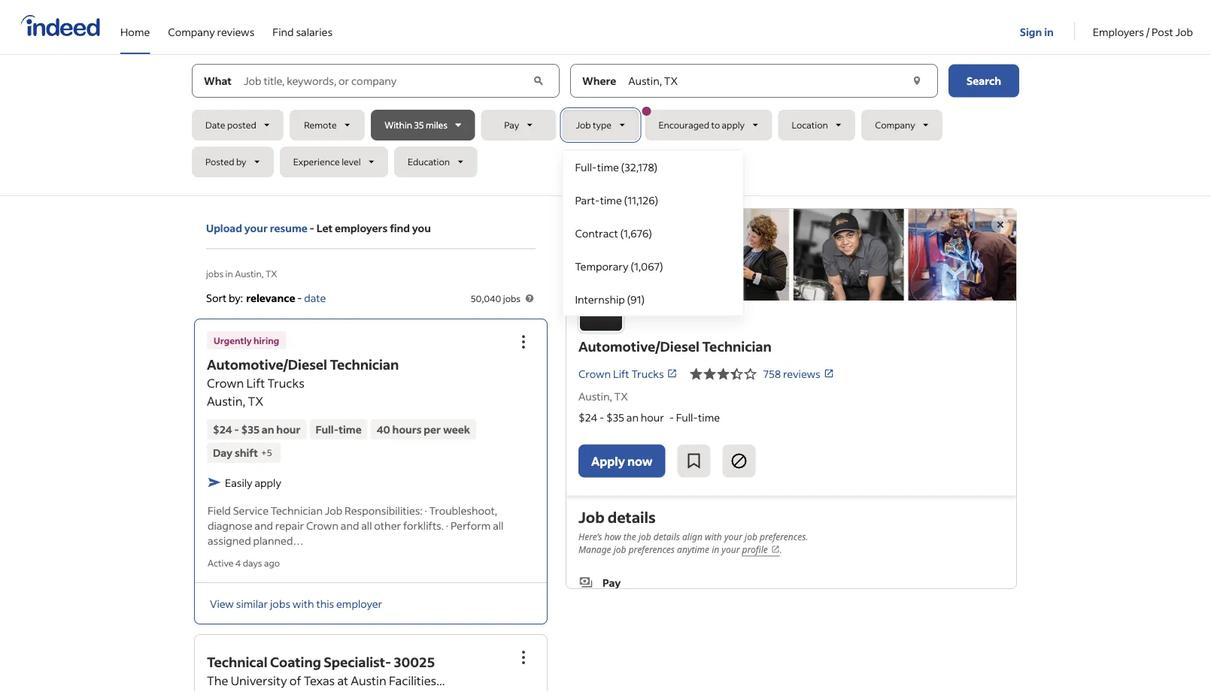 Task type: locate. For each thing, give the bounding box(es) containing it.
upload
[[206, 222, 242, 235]]

$35
[[606, 411, 624, 425], [241, 423, 260, 437]]

0 horizontal spatial pay
[[504, 119, 519, 131]]

1 horizontal spatial all
[[493, 519, 504, 532]]

day shift + 5
[[213, 446, 272, 460]]

1 horizontal spatial full-
[[575, 160, 597, 174]]

1 vertical spatial automotive/diesel
[[207, 356, 327, 373]]

0 horizontal spatial trucks
[[267, 376, 304, 391]]

internship (91) link
[[563, 283, 743, 316]]

0 vertical spatial automotive/diesel
[[578, 338, 699, 355]]

/
[[1146, 25, 1150, 38]]

time for full-time
[[339, 423, 362, 437]]

automotive/diesel down the hiring
[[207, 356, 327, 373]]

2 vertical spatial jobs
[[270, 597, 290, 611]]

0 horizontal spatial an
[[262, 423, 274, 437]]

full- up part- at top left
[[575, 160, 597, 174]]

0 vertical spatial details
[[608, 507, 656, 527]]

4
[[235, 558, 241, 569]]

pay right miles
[[504, 119, 519, 131]]

now
[[627, 454, 652, 469]]

lift for crown lift trucks
[[613, 367, 629, 381]]

automotive/diesel technician
[[578, 338, 772, 355], [207, 356, 399, 373]]

this
[[316, 597, 334, 611]]

company for company
[[875, 119, 915, 131]]

ago
[[264, 558, 280, 569]]

an down 'austin, tx'
[[626, 411, 639, 425]]

technician up 40
[[330, 356, 399, 373]]

None search field
[[192, 64, 1019, 317]]

technician up 3.4 out of 5 stars. link to 758 company reviews (opens in a new tab) image
[[702, 338, 772, 355]]

austin, tx
[[578, 390, 628, 404]]

1 horizontal spatial $35
[[606, 411, 624, 425]]

clear element up the "company" dropdown button at the top
[[909, 73, 924, 88]]

time left 40
[[339, 423, 362, 437]]

1 vertical spatial apply
[[255, 476, 281, 490]]

2 vertical spatial technician
[[271, 504, 323, 517]]

automotive/diesel technician down internship (91) link
[[578, 338, 772, 355]]

temporary
[[575, 260, 628, 273]]

2 horizontal spatial jobs
[[503, 293, 521, 304]]

job right the post
[[1175, 25, 1193, 38]]

1 horizontal spatial ·
[[446, 519, 448, 532]]

0 horizontal spatial automotive/diesel
[[207, 356, 327, 373]]

35
[[414, 119, 424, 131]]

view similar jobs with this employer
[[210, 597, 382, 611]]

with right align
[[705, 531, 722, 543]]

in up by:
[[225, 268, 233, 279]]

here's how the job details align with your job preferences.
[[578, 531, 808, 543]]

· up forklifts.
[[425, 504, 427, 517]]

by
[[236, 156, 246, 168]]

full- left 40
[[316, 423, 339, 437]]

0 horizontal spatial $35
[[241, 423, 260, 437]]

2 horizontal spatial tx
[[614, 390, 628, 404]]

posted by button
[[192, 147, 274, 178]]

.
[[780, 544, 782, 556]]

sign in
[[1020, 25, 1054, 38]]

technical
[[207, 654, 267, 671]]

crown up 'austin, tx'
[[578, 367, 611, 381]]

1 and from the left
[[255, 519, 273, 532]]

1 horizontal spatial trucks
[[631, 367, 664, 381]]

technician up repair
[[271, 504, 323, 517]]

coating
[[270, 654, 321, 671]]

1 horizontal spatial and
[[341, 519, 359, 532]]

0 horizontal spatial crown
[[207, 376, 244, 391]]

where
[[582, 74, 616, 88]]

lift for crown lift trucks austin, tx
[[246, 376, 265, 391]]

reviews right 758
[[783, 367, 821, 381]]

crown lift trucks austin, tx
[[207, 376, 304, 409]]

job left type
[[576, 119, 591, 131]]

1 clear element from the left
[[531, 73, 546, 88]]

crown lift trucks link
[[578, 366, 677, 382]]

not interested image
[[730, 452, 748, 471]]

company inside dropdown button
[[875, 119, 915, 131]]

0 vertical spatial job actions menu is collapsed image
[[515, 333, 533, 351]]

(32,178)
[[621, 160, 658, 174]]

menu inside search field
[[562, 150, 744, 317]]

0 horizontal spatial all
[[361, 519, 372, 532]]

0 horizontal spatial clear element
[[531, 73, 546, 88]]

0 vertical spatial with
[[705, 531, 722, 543]]

5
[[267, 447, 272, 459]]

0 vertical spatial automotive/diesel technician
[[578, 338, 772, 355]]

0 horizontal spatial hour
[[276, 423, 301, 437]]

1 horizontal spatial crown
[[306, 519, 339, 532]]

encouraged
[[658, 119, 709, 131]]

(11,126)
[[624, 193, 658, 207]]

-
[[310, 222, 314, 235], [297, 291, 302, 305], [599, 411, 604, 425], [669, 411, 674, 425], [234, 423, 239, 437]]

time left '(32,178)'
[[597, 160, 619, 174]]

tx down crown lift trucks
[[614, 390, 628, 404]]

job down how
[[614, 544, 626, 556]]

1 horizontal spatial hour
[[641, 411, 664, 425]]

tx up '$24 - $35 an hour'
[[248, 394, 263, 409]]

1 horizontal spatial an
[[626, 411, 639, 425]]

1 horizontal spatial lift
[[613, 367, 629, 381]]

hour
[[641, 411, 664, 425], [276, 423, 301, 437]]

- left date
[[297, 291, 302, 305]]

trucks down automotive/diesel technician button
[[267, 376, 304, 391]]

1 vertical spatial in
[[225, 268, 233, 279]]

0 horizontal spatial reviews
[[217, 25, 255, 38]]

full- for full-time (32,178)
[[575, 160, 597, 174]]

austin,
[[235, 268, 264, 279], [578, 390, 612, 404], [207, 394, 245, 409]]

0 horizontal spatial automotive/diesel technician
[[207, 356, 399, 373]]

pay down the manage at the bottom
[[603, 576, 621, 589]]

reviews for 758 reviews
[[783, 367, 821, 381]]

1 horizontal spatial tx
[[266, 268, 277, 279]]

1 vertical spatial jobs
[[503, 293, 521, 304]]

home
[[120, 25, 150, 38]]

clear element up the pay popup button
[[531, 73, 546, 88]]

1 horizontal spatial $24
[[578, 411, 597, 425]]

crown right repair
[[306, 519, 339, 532]]

job
[[639, 531, 651, 543], [745, 531, 757, 543], [614, 544, 626, 556]]

crown down urgently
[[207, 376, 244, 391]]

details up the
[[608, 507, 656, 527]]

automotive/diesel
[[578, 338, 699, 355], [207, 356, 327, 373]]

with left "this"
[[293, 597, 314, 611]]

reviews left find
[[217, 25, 255, 38]]

1 vertical spatial company
[[875, 119, 915, 131]]

in right sign
[[1044, 25, 1054, 38]]

urgently hiring
[[214, 335, 279, 346]]

$24 up day
[[213, 423, 232, 437]]

company up what on the top of the page
[[168, 25, 215, 38]]

time left "(11,126)"
[[600, 193, 622, 207]]

1 vertical spatial pay
[[603, 576, 621, 589]]

758 reviews link
[[763, 367, 834, 381]]

1 horizontal spatial apply
[[722, 119, 745, 131]]

jobs up sort
[[206, 268, 224, 279]]

part-
[[575, 193, 600, 207]]

trucks for crown lift trucks austin, tx
[[267, 376, 304, 391]]

trucks inside crown lift trucks austin, tx
[[267, 376, 304, 391]]

0 horizontal spatial company
[[168, 25, 215, 38]]

1 horizontal spatial clear element
[[909, 73, 924, 88]]

all left other
[[361, 519, 372, 532]]

search button
[[949, 64, 1019, 97]]

field
[[208, 504, 231, 517]]

1 vertical spatial reviews
[[783, 367, 821, 381]]

0 horizontal spatial with
[[293, 597, 314, 611]]

posted by
[[205, 156, 246, 168]]

field service technician job responsibilities: · troubleshoot, diagnose and repair crown and all other forklifts. · perform all assigned planned…
[[208, 504, 504, 547]]

job actions menu is collapsed image
[[515, 333, 533, 351], [515, 649, 533, 667]]

in inside sign in link
[[1044, 25, 1054, 38]]

2 clear element from the left
[[909, 73, 924, 88]]

full- for full-time
[[316, 423, 339, 437]]

0 horizontal spatial technician
[[271, 504, 323, 517]]

0 vertical spatial technician
[[702, 338, 772, 355]]

$24 - $35 an hour
[[213, 423, 301, 437]]

job inside popup button
[[576, 119, 591, 131]]

0 horizontal spatial in
[[225, 268, 233, 279]]

2 horizontal spatial technician
[[702, 338, 772, 355]]

upload your resume link
[[206, 220, 308, 236]]

+
[[261, 447, 267, 459]]

your
[[244, 222, 268, 235], [724, 531, 742, 543], [722, 544, 740, 556]]

view similar jobs with this employer link
[[210, 597, 382, 611]]

shift
[[235, 446, 258, 460]]

full- inside "link"
[[575, 160, 597, 174]]

1 horizontal spatial automotive/diesel
[[578, 338, 699, 355]]

0 horizontal spatial lift
[[246, 376, 265, 391]]

time inside "link"
[[597, 160, 619, 174]]

job left 'responsibilities:'
[[325, 504, 342, 517]]

menu
[[562, 150, 744, 317]]

What field
[[241, 64, 530, 97]]

0 horizontal spatial full-
[[316, 423, 339, 437]]

troubleshoot,
[[429, 504, 497, 517]]

an for $24 - $35 an hour
[[262, 423, 274, 437]]

clear element
[[531, 73, 546, 88], [909, 73, 924, 88]]

0 horizontal spatial $24
[[213, 423, 232, 437]]

remote button
[[290, 110, 365, 141]]

0 horizontal spatial apply
[[255, 476, 281, 490]]

company down clear image
[[875, 119, 915, 131]]

tx up relevance
[[266, 268, 277, 279]]

0 vertical spatial jobs
[[206, 268, 224, 279]]

save this job image
[[685, 452, 703, 471]]

1 vertical spatial job actions menu is collapsed image
[[515, 649, 533, 667]]

responsibilities:
[[345, 504, 423, 517]]

758
[[763, 367, 781, 381]]

company for company reviews
[[168, 25, 215, 38]]

clear image
[[531, 73, 546, 88]]

lift down urgently hiring
[[246, 376, 265, 391]]

austin, inside crown lift trucks austin, tx
[[207, 394, 245, 409]]

apply right easily
[[255, 476, 281, 490]]

week
[[443, 423, 470, 437]]

easily
[[225, 476, 252, 490]]

within 35 miles
[[385, 119, 448, 131]]

1 horizontal spatial reviews
[[783, 367, 821, 381]]

an up 5
[[262, 423, 274, 437]]

austin, down crown lift trucks
[[578, 390, 612, 404]]

2 horizontal spatial crown
[[578, 367, 611, 381]]

reviews
[[217, 25, 255, 38], [783, 367, 821, 381]]

all right perform
[[493, 519, 504, 532]]

your up profile
[[724, 531, 742, 543]]

automotive/diesel up crown lift trucks link
[[578, 338, 699, 355]]

job type button
[[562, 110, 639, 141]]

contract
[[575, 226, 618, 240]]

an
[[626, 411, 639, 425], [262, 423, 274, 437]]

0 vertical spatial ·
[[425, 504, 427, 517]]

1 vertical spatial automotive/diesel technician
[[207, 356, 399, 373]]

temporary (1,067)
[[575, 260, 663, 273]]

0 vertical spatial company
[[168, 25, 215, 38]]

2 horizontal spatial in
[[1044, 25, 1054, 38]]

post
[[1152, 25, 1173, 38]]

in right anytime
[[712, 544, 719, 556]]

hour for $24 - $35 an hour - full-time
[[641, 411, 664, 425]]

clear element for where
[[909, 73, 924, 88]]

1 horizontal spatial technician
[[330, 356, 399, 373]]

0 vertical spatial pay
[[504, 119, 519, 131]]

pay inside popup button
[[504, 119, 519, 131]]

1 horizontal spatial company
[[875, 119, 915, 131]]

0 vertical spatial reviews
[[217, 25, 255, 38]]

jobs left the "help icon"
[[503, 293, 521, 304]]

lift up 'austin, tx'
[[613, 367, 629, 381]]

crown inside crown lift trucks austin, tx
[[207, 376, 244, 391]]

1 vertical spatial with
[[293, 597, 314, 611]]

trucks up $24 - $35 an hour - full-time
[[631, 367, 664, 381]]

and down "service"
[[255, 519, 273, 532]]

·
[[425, 504, 427, 517], [446, 519, 448, 532]]

texas
[[304, 674, 335, 689]]

date link
[[304, 291, 326, 305]]

your right the upload
[[244, 222, 268, 235]]

job up profile
[[745, 531, 757, 543]]

automotive/diesel technician down the hiring
[[207, 356, 399, 373]]

technical coating specialist- 30025 the university of texas at austin facilities...
[[207, 654, 445, 689]]

$24 down 'austin, tx'
[[578, 411, 597, 425]]

lift inside crown lift trucks austin, tx
[[246, 376, 265, 391]]

the
[[207, 674, 228, 689]]

0 horizontal spatial and
[[255, 519, 273, 532]]

pay button
[[481, 110, 556, 141]]

job
[[1175, 25, 1193, 38], [576, 119, 591, 131], [325, 504, 342, 517], [578, 507, 605, 527]]

part-time (11,126)
[[575, 193, 658, 207]]

2 vertical spatial in
[[712, 544, 719, 556]]

contract (1,676)
[[575, 226, 652, 240]]

profile
[[742, 544, 768, 556]]

help icon image
[[524, 293, 536, 305]]

hour down crown lift trucks austin, tx
[[276, 423, 301, 437]]

2 job actions menu is collapsed image from the top
[[515, 649, 533, 667]]

(91)
[[627, 293, 645, 306]]

and down 'responsibilities:'
[[341, 519, 359, 532]]

date
[[205, 119, 225, 131]]

job up preferences
[[639, 531, 651, 543]]

miles
[[426, 119, 448, 131]]

close job details image
[[991, 216, 1009, 234]]

manage
[[578, 544, 611, 556]]

all
[[361, 519, 372, 532], [493, 519, 504, 532]]

how
[[604, 531, 621, 543]]

1 horizontal spatial automotive/diesel technician
[[578, 338, 772, 355]]

sort
[[206, 291, 227, 305]]

0 vertical spatial apply
[[722, 119, 745, 131]]

crown for crown lift trucks austin, tx
[[207, 376, 244, 391]]

assigned
[[208, 534, 251, 547]]

details up manage job preferences anytime in your
[[654, 531, 680, 543]]

full- up save this job image
[[676, 411, 698, 425]]

job inside "field service technician job responsibilities: · troubleshoot, diagnose and repair crown and all other forklifts. · perform all assigned planned…"
[[325, 504, 342, 517]]

hour up now
[[641, 411, 664, 425]]

hour for $24 - $35 an hour
[[276, 423, 301, 437]]

apply right the to
[[722, 119, 745, 131]]

0 vertical spatial in
[[1044, 25, 1054, 38]]

0 horizontal spatial tx
[[248, 394, 263, 409]]

crown lift trucks
[[578, 367, 664, 381]]

jobs right similar
[[270, 597, 290, 611]]

$24 for $24 - $35 an hour
[[213, 423, 232, 437]]

align
[[682, 531, 703, 543]]

· down troubleshoot,
[[446, 519, 448, 532]]

0 horizontal spatial job
[[614, 544, 626, 556]]

$35 down 'austin, tx'
[[606, 411, 624, 425]]

menu containing full-time (32,178)
[[562, 150, 744, 317]]

$35 up shift
[[241, 423, 260, 437]]

anytime
[[677, 544, 709, 556]]

crown lift trucks logo image
[[566, 209, 1016, 301], [578, 288, 624, 333]]

find salaries
[[273, 25, 333, 38]]

austin, up '$24 - $35 an hour'
[[207, 394, 245, 409]]



Task type: describe. For each thing, give the bounding box(es) containing it.
1 job actions menu is collapsed image from the top
[[515, 333, 533, 351]]

repair
[[275, 519, 304, 532]]

service
[[233, 504, 269, 517]]

manage job preferences anytime in your
[[578, 544, 742, 556]]

internship (91)
[[575, 293, 645, 306]]

home link
[[120, 0, 150, 51]]

3.4 out of 5 stars. link to 758 company reviews (opens in a new tab) image
[[689, 365, 757, 383]]

full-time (32,178)
[[575, 160, 658, 174]]

contract (1,676) link
[[563, 217, 743, 250]]

austin, up by:
[[235, 268, 264, 279]]

1 horizontal spatial in
[[712, 544, 719, 556]]

- down crown lift trucks link
[[669, 411, 674, 425]]

sort by: relevance - date
[[206, 291, 326, 305]]

level
[[342, 156, 361, 168]]

job up here's
[[578, 507, 605, 527]]

day
[[213, 446, 233, 460]]

you
[[412, 222, 431, 235]]

1 horizontal spatial jobs
[[270, 597, 290, 611]]

posted
[[205, 156, 234, 168]]

by:
[[229, 291, 243, 305]]

$35 for $24 - $35 an hour - full-time
[[606, 411, 624, 425]]

employers / post job
[[1093, 25, 1193, 38]]

50,040 jobs
[[471, 293, 521, 304]]

company button
[[861, 110, 943, 141]]

reviews for company reviews
[[217, 25, 255, 38]]

trucks for crown lift trucks
[[631, 367, 664, 381]]

an for $24 - $35 an hour - full-time
[[626, 411, 639, 425]]

automotive/diesel technician button
[[207, 356, 399, 373]]

$24 - $35 an hour - full-time
[[578, 411, 720, 425]]

at
[[337, 674, 348, 689]]

technician inside "field service technician job responsibilities: · troubleshoot, diagnose and repair crown and all other forklifts. · perform all assigned planned…"
[[271, 504, 323, 517]]

clear element for what
[[531, 73, 546, 88]]

tx inside crown lift trucks austin, tx
[[248, 394, 263, 409]]

50,040
[[471, 293, 501, 304]]

part-time (11,126) link
[[563, 184, 743, 217]]

specialist-
[[324, 654, 391, 671]]

to
[[711, 119, 720, 131]]

location
[[792, 119, 828, 131]]

- up day shift + 5
[[234, 423, 239, 437]]

active 4 days ago
[[208, 558, 280, 569]]

1 horizontal spatial with
[[705, 531, 722, 543]]

university
[[231, 674, 287, 689]]

jobs in austin, tx
[[206, 268, 277, 279]]

0 horizontal spatial ·
[[425, 504, 427, 517]]

location button
[[778, 110, 855, 141]]

apply now button
[[578, 445, 665, 478]]

1 horizontal spatial pay
[[603, 576, 621, 589]]

the
[[623, 531, 636, 543]]

time for part-time (11,126)
[[600, 193, 622, 207]]

crown inside "field service technician job responsibilities: · troubleshoot, diagnose and repair crown and all other forklifts. · perform all assigned planned…"
[[306, 519, 339, 532]]

similar
[[236, 597, 268, 611]]

your left profile
[[722, 544, 740, 556]]

time down 3.4 out of 5 stars. link to 758 company reviews (opens in a new tab) image
[[698, 411, 720, 425]]

crown for crown lift trucks
[[578, 367, 611, 381]]

2 all from the left
[[493, 519, 504, 532]]

temporary (1,067) link
[[563, 250, 743, 283]]

date
[[304, 291, 326, 305]]

in for jobs
[[225, 268, 233, 279]]

relevance
[[246, 291, 295, 305]]

find
[[390, 222, 410, 235]]

- down 'austin, tx'
[[599, 411, 604, 425]]

encouraged to apply button
[[642, 107, 772, 141]]

find
[[273, 25, 294, 38]]

758 reviews
[[763, 367, 821, 381]]

2 and from the left
[[341, 519, 359, 532]]

other
[[374, 519, 401, 532]]

1 vertical spatial ·
[[446, 519, 448, 532]]

2 horizontal spatial full-
[[676, 411, 698, 425]]

0 horizontal spatial jobs
[[206, 268, 224, 279]]

search
[[967, 74, 1001, 88]]

2 horizontal spatial job
[[745, 531, 757, 543]]

apply inside dropdown button
[[722, 119, 745, 131]]

forklifts.
[[403, 519, 444, 532]]

let
[[316, 222, 333, 235]]

days
[[243, 558, 262, 569]]

full-time (32,178) link
[[563, 150, 743, 184]]

(1,676)
[[620, 226, 652, 240]]

1 vertical spatial details
[[654, 531, 680, 543]]

preferences
[[629, 544, 675, 556]]

experience level
[[293, 156, 361, 168]]

$24 for $24 - $35 an hour - full-time
[[578, 411, 597, 425]]

employers
[[1093, 25, 1144, 38]]

sign
[[1020, 25, 1042, 38]]

clear image
[[909, 73, 924, 88]]

hours
[[392, 423, 422, 437]]

remote
[[304, 119, 337, 131]]

perform
[[451, 519, 491, 532]]

$35 for $24 - $35 an hour
[[241, 423, 260, 437]]

job type
[[576, 119, 612, 131]]

1 all from the left
[[361, 519, 372, 532]]

- left let
[[310, 222, 314, 235]]

1 horizontal spatial job
[[639, 531, 651, 543]]

view
[[210, 597, 234, 611]]

what
[[204, 74, 232, 88]]

1 vertical spatial technician
[[330, 356, 399, 373]]

Where field
[[625, 64, 908, 97]]

time for full-time (32,178)
[[597, 160, 619, 174]]

apply
[[591, 454, 625, 469]]

experience
[[293, 156, 340, 168]]

none search field containing what
[[192, 64, 1019, 317]]

in for sign
[[1044, 25, 1054, 38]]

easily apply
[[225, 476, 281, 490]]

urgently
[[214, 335, 252, 346]]

upload your resume - let employers find you
[[206, 222, 431, 235]]

per
[[424, 423, 441, 437]]

40
[[377, 423, 390, 437]]



Task type: vqa. For each thing, say whether or not it's contained in the screenshot.
5 on the bottom of page
yes



